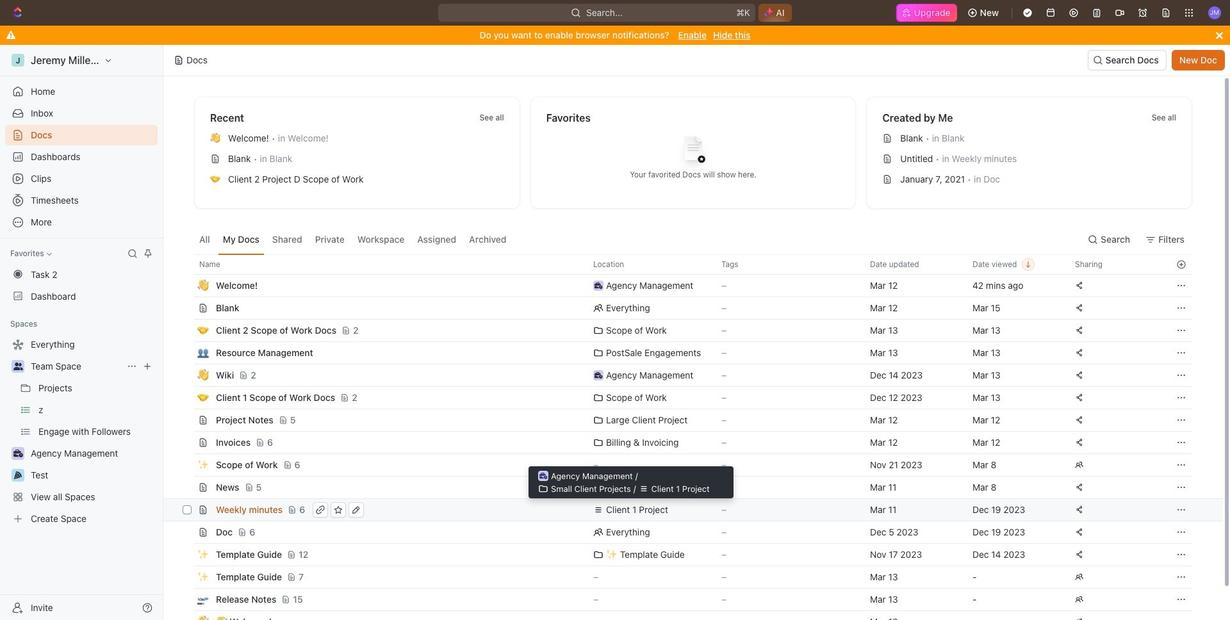 Task type: locate. For each thing, give the bounding box(es) containing it.
user group image
[[13, 363, 23, 370]]

2 horizontal spatial business time image
[[594, 283, 602, 289]]

tree inside sidebar navigation
[[5, 334, 158, 529]]

tab list
[[194, 224, 512, 254]]

business time image
[[594, 372, 602, 379]]

1 horizontal spatial business time image
[[539, 473, 547, 479]]

1 cell from the left
[[180, 611, 194, 620]]

tree
[[5, 334, 158, 529]]

2 vertical spatial business time image
[[539, 473, 547, 479]]

0 vertical spatial business time image
[[594, 283, 602, 289]]

0 horizontal spatial business time image
[[13, 450, 23, 457]]

4 cell from the left
[[1170, 611, 1192, 620]]

table
[[163, 254, 1223, 620]]

business time image
[[594, 283, 602, 289], [13, 450, 23, 457], [539, 473, 547, 479]]

1 vertical spatial business time image
[[13, 450, 23, 457]]

row
[[180, 254, 1192, 275], [180, 274, 1192, 297], [180, 297, 1192, 320], [180, 319, 1192, 342], [180, 342, 1192, 365], [180, 364, 1192, 387], [180, 386, 1192, 409], [180, 409, 1192, 432], [180, 431, 1192, 454], [180, 454, 1192, 477], [180, 476, 1192, 499], [163, 498, 1223, 522], [180, 521, 1192, 544], [180, 543, 1192, 566], [180, 566, 1192, 589], [180, 588, 1192, 611], [180, 611, 1192, 620]]

cell
[[180, 611, 194, 620], [586, 611, 714, 620], [965, 611, 1067, 620], [1170, 611, 1192, 620]]



Task type: describe. For each thing, give the bounding box(es) containing it.
business time image inside sidebar navigation
[[13, 450, 23, 457]]

no favorited docs image
[[668, 126, 719, 177]]

pizza slice image
[[14, 472, 22, 479]]

2 cell from the left
[[586, 611, 714, 620]]

sidebar navigation
[[0, 45, 166, 620]]

jeremy miller's workspace, , element
[[12, 54, 24, 67]]

3 cell from the left
[[965, 611, 1067, 620]]



